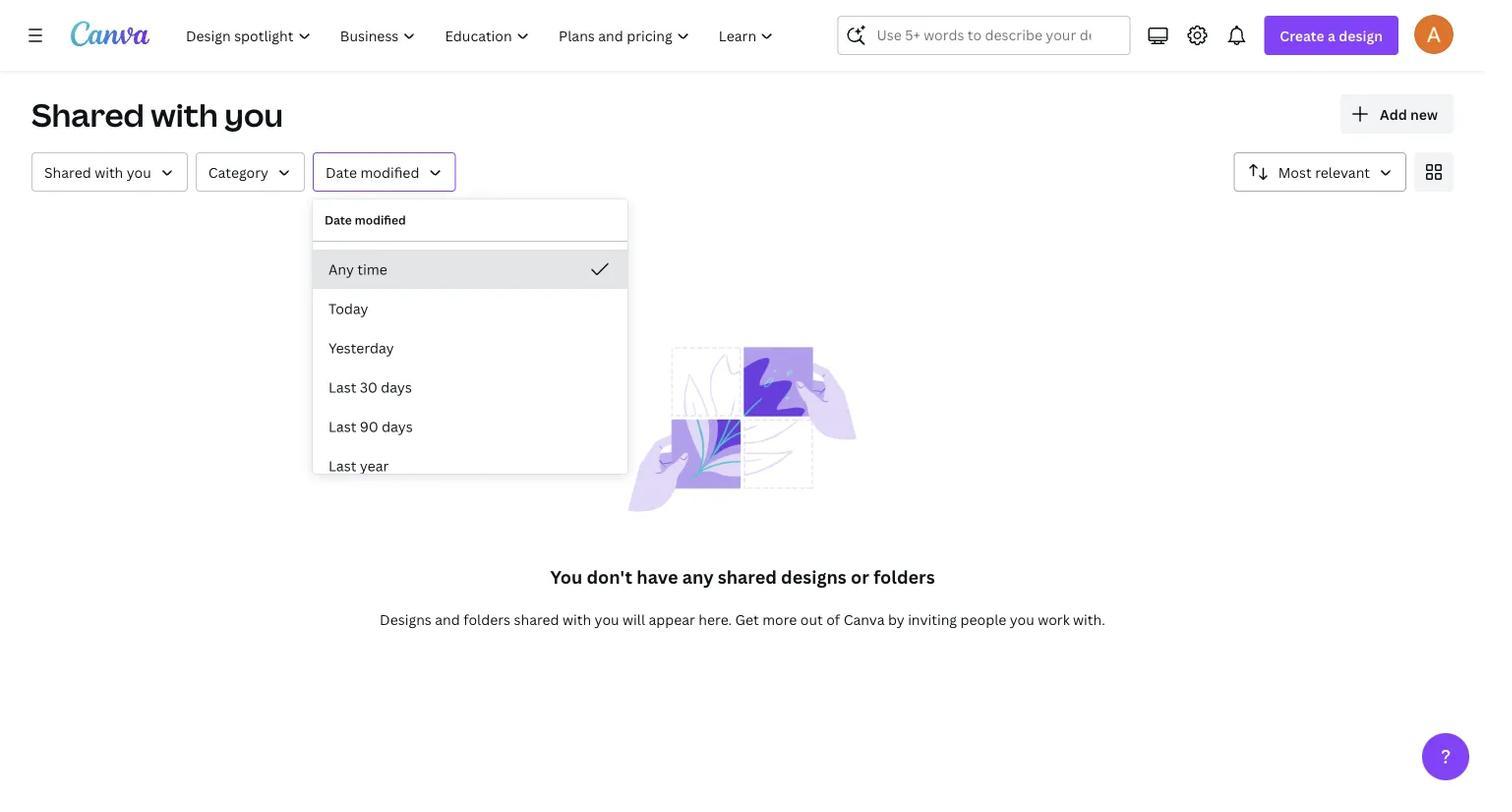 Task type: vqa. For each thing, say whether or not it's contained in the screenshot.
tools
no



Task type: locate. For each thing, give the bounding box(es) containing it.
1 date modified from the top
[[325, 163, 419, 181]]

modified
[[360, 163, 419, 181], [355, 212, 406, 228]]

1 vertical spatial with
[[95, 163, 123, 181]]

last 30 days
[[328, 378, 412, 397]]

of
[[826, 610, 840, 629]]

any
[[682, 565, 714, 589]]

Owner button
[[31, 152, 188, 192]]

shared
[[718, 565, 777, 589], [514, 610, 559, 629]]

1 vertical spatial date modified
[[325, 212, 406, 228]]

1 vertical spatial shared
[[44, 163, 91, 181]]

Date modified button
[[313, 152, 456, 192]]

0 vertical spatial days
[[381, 378, 412, 397]]

None search field
[[837, 16, 1130, 55]]

days right 90
[[382, 418, 413, 436]]

by
[[888, 610, 905, 629]]

you
[[224, 93, 283, 136], [127, 163, 151, 181], [595, 610, 619, 629], [1010, 610, 1034, 629]]

here.
[[699, 610, 732, 629]]

3 last from the top
[[328, 457, 356, 476]]

top level navigation element
[[173, 16, 790, 55]]

1 date from the top
[[325, 163, 357, 181]]

people
[[960, 610, 1006, 629]]

list box
[[313, 250, 627, 486]]

list box containing any time
[[313, 250, 627, 486]]

with.
[[1073, 610, 1105, 629]]

shared with you inside button
[[44, 163, 151, 181]]

days for last 30 days
[[381, 378, 412, 397]]

you inside button
[[127, 163, 151, 181]]

create a design
[[1280, 26, 1383, 45]]

a
[[1328, 26, 1336, 45]]

folders right and
[[463, 610, 510, 629]]

shared up get
[[718, 565, 777, 589]]

days right 30
[[381, 378, 412, 397]]

or
[[851, 565, 869, 589]]

1 last from the top
[[328, 378, 356, 397]]

add new button
[[1341, 94, 1454, 134]]

canva
[[843, 610, 885, 629]]

last inside last 30 days button
[[328, 378, 356, 397]]

last inside last 90 days button
[[328, 418, 356, 436]]

last 30 days option
[[313, 368, 627, 407]]

last
[[328, 378, 356, 397], [328, 418, 356, 436], [328, 457, 356, 476]]

0 vertical spatial folders
[[873, 565, 935, 589]]

1 vertical spatial last
[[328, 418, 356, 436]]

0 horizontal spatial shared
[[514, 610, 559, 629]]

today option
[[313, 289, 627, 328]]

will
[[623, 610, 645, 629]]

1 vertical spatial folders
[[463, 610, 510, 629]]

last year button
[[313, 447, 627, 486]]

any time button
[[313, 250, 627, 289]]

1 vertical spatial shared with you
[[44, 163, 151, 181]]

0 vertical spatial shared
[[718, 565, 777, 589]]

shared
[[31, 93, 144, 136], [44, 163, 91, 181]]

folders
[[873, 565, 935, 589], [463, 610, 510, 629]]

shared with you
[[31, 93, 283, 136], [44, 163, 151, 181]]

days for last 90 days
[[382, 418, 413, 436]]

last 90 days option
[[313, 407, 627, 447]]

last left 30
[[328, 378, 356, 397]]

2 last from the top
[[328, 418, 356, 436]]

out
[[800, 610, 823, 629]]

folders up by
[[873, 565, 935, 589]]

time
[[357, 260, 387, 279]]

1 vertical spatial days
[[382, 418, 413, 436]]

any
[[328, 260, 354, 279]]

last inside last year button
[[328, 457, 356, 476]]

days inside "option"
[[381, 378, 412, 397]]

create
[[1280, 26, 1325, 45]]

Search search field
[[877, 17, 1091, 54]]

0 vertical spatial date
[[325, 163, 357, 181]]

any time
[[328, 260, 387, 279]]

date right category button
[[325, 163, 357, 181]]

date modified
[[325, 163, 419, 181], [325, 212, 406, 228]]

days inside option
[[382, 418, 413, 436]]

designs
[[380, 610, 432, 629]]

1 horizontal spatial folders
[[873, 565, 935, 589]]

date up the any
[[325, 212, 352, 228]]

shared down "you"
[[514, 610, 559, 629]]

add
[[1380, 105, 1407, 123]]

1 vertical spatial date
[[325, 212, 352, 228]]

yesterday option
[[313, 328, 627, 368]]

0 horizontal spatial folders
[[463, 610, 510, 629]]

last left 90
[[328, 418, 356, 436]]

2 vertical spatial last
[[328, 457, 356, 476]]

and
[[435, 610, 460, 629]]

2 vertical spatial with
[[563, 610, 591, 629]]

1 vertical spatial modified
[[355, 212, 406, 228]]

yesterday
[[328, 339, 394, 358]]

don't
[[587, 565, 632, 589]]

most relevant
[[1278, 163, 1370, 181]]

last year option
[[313, 447, 627, 486]]

0 horizontal spatial with
[[95, 163, 123, 181]]

2 horizontal spatial with
[[563, 610, 591, 629]]

Category button
[[195, 152, 305, 192]]

any time option
[[313, 250, 627, 289]]

0 vertical spatial with
[[151, 93, 218, 136]]

category
[[208, 163, 268, 181]]

work
[[1038, 610, 1070, 629]]

0 vertical spatial last
[[328, 378, 356, 397]]

with
[[151, 93, 218, 136], [95, 163, 123, 181], [563, 610, 591, 629]]

days
[[381, 378, 412, 397], [382, 418, 413, 436]]

apple lee image
[[1414, 15, 1454, 54]]

last 90 days button
[[313, 407, 627, 447]]

0 vertical spatial date modified
[[325, 163, 419, 181]]

last left year
[[328, 457, 356, 476]]

2 date modified from the top
[[325, 212, 406, 228]]

date
[[325, 163, 357, 181], [325, 212, 352, 228]]

0 vertical spatial modified
[[360, 163, 419, 181]]

2 date from the top
[[325, 212, 352, 228]]



Task type: describe. For each thing, give the bounding box(es) containing it.
today
[[328, 299, 368, 318]]

have
[[637, 565, 678, 589]]

last year
[[328, 457, 389, 476]]

last for last year
[[328, 457, 356, 476]]

0 vertical spatial shared with you
[[31, 93, 283, 136]]

1 vertical spatial shared
[[514, 610, 559, 629]]

new
[[1410, 105, 1438, 123]]

you don't have any shared designs or folders
[[550, 565, 935, 589]]

30
[[360, 378, 377, 397]]

1 horizontal spatial shared
[[718, 565, 777, 589]]

year
[[360, 457, 389, 476]]

design
[[1339, 26, 1383, 45]]

yesterday button
[[313, 328, 627, 368]]

with inside button
[[95, 163, 123, 181]]

last for last 30 days
[[328, 378, 356, 397]]

modified inside button
[[360, 163, 419, 181]]

designs
[[781, 565, 847, 589]]

inviting
[[908, 610, 957, 629]]

last 30 days button
[[313, 368, 627, 407]]

more
[[762, 610, 797, 629]]

appear
[[649, 610, 695, 629]]

Sort by button
[[1234, 152, 1406, 192]]

designs and folders shared with you will appear here. get more out of canva by inviting people you work with.
[[380, 610, 1105, 629]]

you
[[550, 565, 582, 589]]

last 90 days
[[328, 418, 413, 436]]

0 vertical spatial shared
[[31, 93, 144, 136]]

shared inside button
[[44, 163, 91, 181]]

date inside button
[[325, 163, 357, 181]]

90
[[360, 418, 378, 436]]

most
[[1278, 163, 1312, 181]]

last for last 90 days
[[328, 418, 356, 436]]

relevant
[[1315, 163, 1370, 181]]

1 horizontal spatial with
[[151, 93, 218, 136]]

get
[[735, 610, 759, 629]]

create a design button
[[1264, 16, 1399, 55]]

add new
[[1380, 105, 1438, 123]]

date modified inside button
[[325, 163, 419, 181]]

today button
[[313, 289, 627, 328]]



